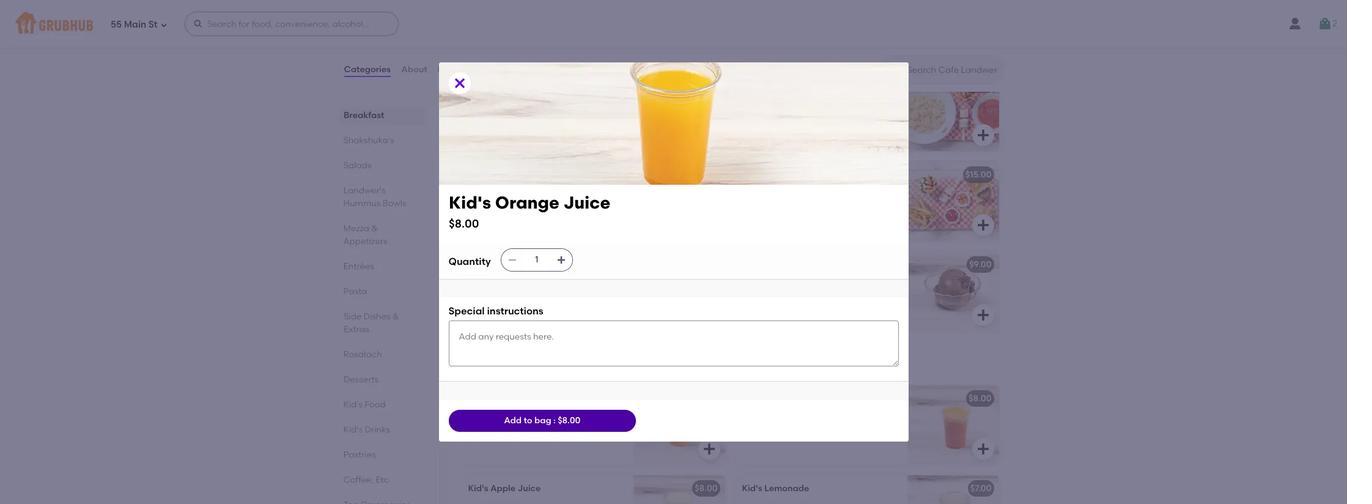 Task type: describe. For each thing, give the bounding box(es) containing it.
salads
[[344, 160, 372, 171]]

kid's orange juice image
[[634, 385, 725, 465]]

freshly for tomato
[[468, 109, 495, 120]]

entrées
[[344, 261, 374, 272]]

$8.00 inside the kid's orange juice $8.00
[[449, 216, 479, 230]]

kid's carrot juice
[[742, 393, 818, 404]]

desserts tab
[[344, 373, 420, 386]]

landwer's
[[344, 185, 386, 196]]

juice for kid's orange juice $8.00
[[563, 192, 610, 213]]

fries, inside two mini hamburgers in sesame buns with french fries, ketchup and freshly cut vegetables
[[813, 199, 832, 210]]

dishes
[[364, 311, 390, 322]]

with inside two mini hamburgers in sesame buns with french fries, ketchup and freshly cut vegetables
[[765, 199, 782, 210]]

landwer's hummus bowls
[[344, 185, 407, 209]]

entrées tab
[[344, 260, 420, 273]]

your
[[828, 97, 846, 107]]

kid's chicken tenders image
[[634, 162, 725, 241]]

sticks
[[530, 259, 555, 270]]

pizza
[[491, 80, 513, 90]]

tomato
[[468, 97, 500, 107]]

cheese
[[529, 277, 559, 287]]

kid's sliders image
[[908, 162, 999, 241]]

instructions
[[487, 305, 544, 317]]

choice:
[[848, 97, 880, 107]]

drinks inside tab
[[365, 425, 390, 435]]

kid's food tab
[[344, 398, 420, 411]]

2
[[1333, 18, 1338, 29]]

cut inside two mini hamburgers in sesame buns with french fries, ketchup and freshly cut vegetables
[[771, 212, 785, 222]]

mezza & appetizers tab
[[344, 222, 420, 248]]

vegetables inside tomato sauce & mozzarella with freshly cut vegetables
[[513, 109, 559, 120]]

about
[[401, 64, 427, 75]]

pasta for pasta tab
[[344, 286, 367, 297]]

with inside pasta with sauce of your choice: tomato, cream, butter, oil, rosé served with vegetables
[[768, 97, 787, 107]]

lemonade
[[765, 483, 810, 494]]

0 vertical spatial pasta
[[765, 80, 789, 90]]

rosé
[[857, 109, 877, 120]]

juice for kid's apple juice
[[518, 483, 541, 494]]

ketchup,
[[542, 187, 578, 197]]

$8.00 for kid's orange juice image
[[695, 393, 718, 404]]

side dishes & extras
[[344, 311, 399, 335]]

kid's inside kid's drinks tab
[[344, 425, 363, 435]]

bag
[[535, 415, 552, 426]]

chicken
[[491, 169, 525, 180]]

carrot
[[765, 393, 793, 404]]

butter,
[[812, 109, 839, 120]]

mezza & appetizers
[[344, 223, 388, 247]]

main
[[124, 19, 146, 30]]

orange for kid's orange juice
[[491, 393, 523, 404]]

$13.00 for tomato sauce & mozzarella with freshly cut vegetables
[[692, 80, 718, 90]]

in
[[834, 187, 841, 197]]

shakshuka's
[[344, 135, 394, 146]]

ice cream (2 scoops) image
[[908, 251, 999, 331]]

categories button
[[344, 48, 392, 92]]

fried halloumi cheese served with a side of vegetables
[[468, 277, 617, 300]]

kid's orange juice $8.00
[[449, 192, 610, 230]]

cream,
[[779, 109, 810, 120]]

served inside pasta with sauce of your choice: tomato, cream, butter, oil, rosé served with vegetables
[[742, 122, 771, 132]]

$7.00
[[971, 483, 992, 494]]

breakfast
[[344, 110, 384, 121]]

mezza
[[344, 223, 370, 234]]

kid's lemonade
[[742, 483, 810, 494]]

kid's halloumi sticks
[[468, 259, 555, 270]]

bowls
[[383, 198, 407, 209]]

kid's pizza
[[468, 80, 513, 90]]

coffee, etc
[[344, 475, 389, 485]]

add to bag : $8.00
[[504, 415, 581, 426]]

mini
[[761, 187, 779, 197]]

side
[[468, 289, 485, 300]]

main navigation navigation
[[0, 0, 1348, 48]]

pasta with sauce of your choice: tomato, cream, butter, oil, rosé served with vegetables
[[742, 97, 880, 132]]

mozzarella
[[539, 97, 584, 107]]

kid's chicken tenders
[[468, 169, 560, 180]]

to
[[524, 415, 533, 426]]

kid's apple juice
[[468, 483, 541, 494]]

kid's food inside tab
[[344, 400, 386, 410]]

kid's halloumi sticks image
[[634, 251, 725, 331]]

search icon image
[[888, 62, 903, 77]]

coffee, etc tab
[[344, 474, 420, 486]]

landwer's hummus bowls tab
[[344, 184, 420, 210]]

st
[[148, 19, 158, 30]]

55 main st
[[111, 19, 158, 30]]

Special instructions text field
[[449, 321, 899, 366]]

with french fries, ketchup,  and freshly cut vegetables
[[468, 187, 596, 210]]

kid's sliders
[[742, 169, 792, 180]]

about button
[[401, 48, 428, 92]]

freshly for with
[[468, 199, 495, 210]]

etc
[[376, 475, 389, 485]]

add
[[504, 415, 522, 426]]

tomato,
[[742, 109, 777, 120]]

tenders
[[527, 169, 560, 180]]

kid's orange juice
[[468, 393, 548, 404]]

sesame
[[843, 187, 875, 197]]

with inside tomato sauce & mozzarella with freshly cut vegetables
[[586, 97, 603, 107]]

special instructions
[[449, 305, 544, 317]]

special
[[449, 305, 485, 317]]

halloumi
[[491, 277, 527, 287]]

freshly inside two mini hamburgers in sesame buns with french fries, ketchup and freshly cut vegetables
[[742, 212, 769, 222]]

french
[[784, 199, 811, 210]]

cut for sauce
[[497, 109, 511, 120]]

& inside mezza & appetizers
[[372, 223, 378, 234]]

categories
[[344, 64, 391, 75]]



Task type: locate. For each thing, give the bounding box(es) containing it.
kid's pasta image
[[908, 72, 999, 151]]

& left mozzarella
[[531, 97, 537, 107]]

sauce inside tomato sauce & mozzarella with freshly cut vegetables
[[502, 97, 529, 107]]

1 $13.00 from the left
[[692, 80, 718, 90]]

freshly down tomato
[[468, 109, 495, 120]]

with left french
[[468, 187, 488, 197]]

vegetables inside fried halloumi cheese served with a side of vegetables
[[497, 289, 543, 300]]

food up pizza in the top of the page
[[494, 43, 526, 58]]

pastries tab
[[344, 448, 420, 461]]

svg image
[[1319, 17, 1333, 31], [193, 19, 203, 29], [702, 128, 717, 143], [976, 128, 991, 143], [557, 255, 566, 265], [976, 442, 991, 456]]

0 horizontal spatial &
[[372, 223, 378, 234]]

kid's food down desserts at the bottom of page
[[344, 400, 386, 410]]

1 vertical spatial kid's food
[[344, 400, 386, 410]]

0 vertical spatial food
[[494, 43, 526, 58]]

freshly down french
[[468, 199, 495, 210]]

kid's food
[[459, 43, 526, 58], [344, 400, 386, 410]]

served down the tomato,
[[742, 122, 771, 132]]

kid's drinks up 'pastries'
[[344, 425, 390, 435]]

fries, down hamburgers
[[813, 199, 832, 210]]

0 vertical spatial cut
[[497, 109, 511, 120]]

kid's pizza image
[[634, 72, 725, 151]]

pasta tab
[[344, 285, 420, 298]]

1 horizontal spatial $13.00
[[966, 80, 992, 90]]

rosalach
[[344, 349, 382, 360]]

1 vertical spatial pasta
[[742, 97, 766, 107]]

rosalach tab
[[344, 348, 420, 361]]

food inside kid's food tab
[[365, 400, 386, 410]]

& inside tomato sauce & mozzarella with freshly cut vegetables
[[531, 97, 537, 107]]

0 horizontal spatial kid's drinks
[[344, 425, 390, 435]]

reviews button
[[437, 48, 473, 92]]

$9.00
[[970, 259, 992, 270]]

tab
[[344, 499, 420, 504]]

1 horizontal spatial kid's drinks
[[459, 357, 534, 372]]

kid's food up kid's pizza
[[459, 43, 526, 58]]

2 horizontal spatial &
[[531, 97, 537, 107]]

fried
[[468, 277, 489, 287]]

orange up the add
[[491, 393, 523, 404]]

sauce down pizza in the top of the page
[[502, 97, 529, 107]]

served right cheese
[[561, 277, 589, 287]]

pasta inside pasta with sauce of your choice: tomato, cream, butter, oil, rosé served with vegetables
[[742, 97, 766, 107]]

cut
[[497, 109, 511, 120], [497, 199, 511, 210], [771, 212, 785, 222]]

with inside with french fries, ketchup,  and freshly cut vegetables
[[468, 187, 488, 197]]

two
[[742, 187, 759, 197]]

cut inside tomato sauce & mozzarella with freshly cut vegetables
[[497, 109, 511, 120]]

0 vertical spatial orange
[[495, 192, 559, 213]]

of
[[818, 97, 826, 107], [487, 289, 496, 300]]

$13.00 down search cafe landwer search field
[[966, 80, 992, 90]]

$8.00
[[449, 216, 479, 230], [695, 393, 718, 404], [969, 393, 992, 404], [558, 415, 581, 426], [695, 483, 718, 494]]

kid's inside the kid's orange juice $8.00
[[449, 192, 491, 213]]

of right side
[[487, 289, 496, 300]]

oil,
[[841, 109, 855, 120]]

1 vertical spatial drinks
[[365, 425, 390, 435]]

pasta
[[765, 80, 789, 90], [742, 97, 766, 107], [344, 286, 367, 297]]

served inside fried halloumi cheese served with a side of vegetables
[[561, 277, 589, 287]]

kid's lemonade image
[[908, 475, 999, 504]]

cut down french at the right top of the page
[[771, 212, 785, 222]]

0 horizontal spatial drinks
[[365, 425, 390, 435]]

tomato sauce & mozzarella with freshly cut vegetables
[[468, 97, 603, 120]]

with left a at the bottom
[[591, 277, 609, 287]]

1 horizontal spatial and
[[870, 199, 887, 210]]

0 vertical spatial and
[[580, 187, 596, 197]]

vegetables down 'ketchup,'
[[513, 199, 559, 210]]

1 vertical spatial of
[[487, 289, 496, 300]]

2 vertical spatial &
[[392, 311, 399, 322]]

$14.00
[[692, 169, 718, 180]]

vegetables down "halloumi"
[[497, 289, 543, 300]]

pasta up the tomato,
[[742, 97, 766, 107]]

$13.00 for pasta with sauce of your choice: tomato, cream, butter, oil, rosé served with vegetables
[[966, 80, 992, 90]]

juice inside the kid's orange juice $8.00
[[563, 192, 610, 213]]

0 horizontal spatial served
[[561, 277, 589, 287]]

$15.00
[[966, 169, 992, 180]]

freshly
[[468, 109, 495, 120], [468, 199, 495, 210], [742, 212, 769, 222]]

55
[[111, 19, 122, 30]]

juice for kid's orange juice
[[525, 393, 548, 404]]

& right dishes at the left bottom of the page
[[392, 311, 399, 322]]

0 vertical spatial drinks
[[494, 357, 534, 372]]

buns
[[742, 199, 763, 210]]

&
[[531, 97, 537, 107], [372, 223, 378, 234], [392, 311, 399, 322]]

& up appetizers
[[372, 223, 378, 234]]

vegetables inside two mini hamburgers in sesame buns with french fries, ketchup and freshly cut vegetables
[[787, 212, 833, 222]]

freshly inside with french fries, ketchup,  and freshly cut vegetables
[[468, 199, 495, 210]]

served
[[742, 122, 771, 132], [561, 277, 589, 287]]

and inside two mini hamburgers in sesame buns with french fries, ketchup and freshly cut vegetables
[[870, 199, 887, 210]]

0 vertical spatial with
[[768, 97, 787, 107]]

with down "cream," on the top of page
[[773, 122, 791, 132]]

1 vertical spatial fries,
[[813, 199, 832, 210]]

2 vertical spatial pasta
[[344, 286, 367, 297]]

appetizers
[[344, 236, 388, 247]]

halloumi
[[491, 259, 528, 270]]

svg image
[[160, 21, 167, 28], [452, 76, 467, 91], [976, 218, 991, 232], [508, 255, 517, 265], [702, 308, 717, 322], [976, 308, 991, 322], [702, 442, 717, 456]]

1 vertical spatial cut
[[497, 199, 511, 210]]

& inside "side dishes & extras"
[[392, 311, 399, 322]]

$8.00 for kid's carrot juice image
[[969, 393, 992, 404]]

0 vertical spatial fries,
[[520, 187, 540, 197]]

juice
[[563, 192, 610, 213], [525, 393, 548, 404], [795, 393, 818, 404], [518, 483, 541, 494]]

vegetables down mozzarella
[[513, 109, 559, 120]]

with down the mini
[[765, 199, 782, 210]]

svg image inside main navigation navigation
[[160, 21, 167, 28]]

shakshuka's tab
[[344, 134, 420, 147]]

with
[[586, 97, 603, 107], [773, 122, 791, 132], [765, 199, 782, 210], [591, 277, 609, 287]]

0 horizontal spatial sauce
[[502, 97, 529, 107]]

1 sauce from the left
[[502, 97, 529, 107]]

1 vertical spatial food
[[365, 400, 386, 410]]

kid's inside kid's food tab
[[344, 400, 363, 410]]

pastries
[[344, 450, 376, 460]]

cut down french
[[497, 199, 511, 210]]

0 horizontal spatial food
[[365, 400, 386, 410]]

kid's pasta
[[742, 80, 789, 90]]

drinks up pastries tab at left
[[365, 425, 390, 435]]

1 horizontal spatial kid's food
[[459, 43, 526, 58]]

kid's
[[742, 169, 762, 180]]

& for sauce
[[531, 97, 537, 107]]

1 vertical spatial with
[[468, 187, 488, 197]]

apple
[[491, 483, 516, 494]]

coffee,
[[344, 475, 374, 485]]

kid's drinks tab
[[344, 423, 420, 436]]

quantity
[[449, 256, 491, 268]]

and
[[580, 187, 596, 197], [870, 199, 887, 210]]

kid's apple juice image
[[634, 475, 725, 504]]

$9.00 button
[[735, 251, 999, 331]]

$13.00 left kid's pasta
[[692, 80, 718, 90]]

ketchup
[[834, 199, 868, 210]]

2 vertical spatial cut
[[771, 212, 785, 222]]

2 $13.00 from the left
[[966, 80, 992, 90]]

and inside with french fries, ketchup,  and freshly cut vegetables
[[580, 187, 596, 197]]

2 sauce from the left
[[789, 97, 816, 107]]

svg image inside 2 button
[[1319, 17, 1333, 31]]

juice for kid's carrot juice
[[795, 393, 818, 404]]

0 horizontal spatial kid's food
[[344, 400, 386, 410]]

0 vertical spatial kid's drinks
[[459, 357, 534, 372]]

vegetables inside with french fries, ketchup,  and freshly cut vegetables
[[513, 199, 559, 210]]

hummus
[[344, 198, 381, 209]]

with right mozzarella
[[586, 97, 603, 107]]

cut down tomato
[[497, 109, 511, 120]]

1 horizontal spatial drinks
[[494, 357, 534, 372]]

pasta inside tab
[[344, 286, 367, 297]]

:
[[554, 415, 556, 426]]

pasta up "side"
[[344, 286, 367, 297]]

two mini hamburgers in sesame buns with french fries, ketchup and freshly cut vegetables
[[742, 187, 887, 222]]

2 button
[[1319, 13, 1338, 35]]

salads tab
[[344, 159, 420, 172]]

0 vertical spatial of
[[818, 97, 826, 107]]

0 vertical spatial freshly
[[468, 109, 495, 120]]

1 horizontal spatial sauce
[[789, 97, 816, 107]]

cut inside with french fries, ketchup,  and freshly cut vegetables
[[497, 199, 511, 210]]

food up kid's drinks tab
[[365, 400, 386, 410]]

1 vertical spatial served
[[561, 277, 589, 287]]

0 vertical spatial &
[[531, 97, 537, 107]]

0 horizontal spatial $13.00
[[692, 80, 718, 90]]

sliders
[[764, 169, 792, 180]]

orange for kid's orange juice $8.00
[[495, 192, 559, 213]]

of up butter,
[[818, 97, 826, 107]]

breakfast tab
[[344, 109, 420, 122]]

1 vertical spatial kid's drinks
[[344, 425, 390, 435]]

kid's drinks up the kid's orange juice
[[459, 357, 534, 372]]

and down "sesame" at the right top of page
[[870, 199, 887, 210]]

orange
[[495, 192, 559, 213], [491, 393, 523, 404]]

0 vertical spatial kid's food
[[459, 43, 526, 58]]

cut for french
[[497, 199, 511, 210]]

orange down kid's chicken tenders
[[495, 192, 559, 213]]

1 horizontal spatial food
[[494, 43, 526, 58]]

pasta for pasta with sauce of your choice: tomato, cream, butter, oil, rosé served with vegetables
[[742, 97, 766, 107]]

1 horizontal spatial of
[[818, 97, 826, 107]]

1 vertical spatial and
[[870, 199, 887, 210]]

of inside fried halloumi cheese served with a side of vegetables
[[487, 289, 496, 300]]

sauce inside pasta with sauce of your choice: tomato, cream, butter, oil, rosé served with vegetables
[[789, 97, 816, 107]]

drinks up the kid's orange juice
[[494, 357, 534, 372]]

freshly down buns
[[742, 212, 769, 222]]

french
[[490, 187, 518, 197]]

reviews
[[438, 64, 472, 75]]

1 vertical spatial freshly
[[468, 199, 495, 210]]

1 vertical spatial &
[[372, 223, 378, 234]]

side
[[344, 311, 362, 322]]

hamburgers
[[781, 187, 832, 197]]

and right 'ketchup,'
[[580, 187, 596, 197]]

with inside fried halloumi cheese served with a side of vegetables
[[591, 277, 609, 287]]

a
[[611, 277, 617, 287]]

with inside pasta with sauce of your choice: tomato, cream, butter, oil, rosé served with vegetables
[[773, 122, 791, 132]]

Input item quantity number field
[[524, 249, 550, 271]]

kid's drinks inside tab
[[344, 425, 390, 435]]

fries, down tenders
[[520, 187, 540, 197]]

1 horizontal spatial fries,
[[813, 199, 832, 210]]

1 horizontal spatial served
[[742, 122, 771, 132]]

0 horizontal spatial fries,
[[520, 187, 540, 197]]

pasta up "cream," on the top of page
[[765, 80, 789, 90]]

2 vertical spatial freshly
[[742, 212, 769, 222]]

Search Cafe Landwer search field
[[906, 64, 1000, 76]]

1 horizontal spatial &
[[392, 311, 399, 322]]

freshly inside tomato sauce & mozzarella with freshly cut vegetables
[[468, 109, 495, 120]]

$8.00 for kid's apple juice 'image' on the bottom
[[695, 483, 718, 494]]

kid's drinks
[[459, 357, 534, 372], [344, 425, 390, 435]]

0 horizontal spatial of
[[487, 289, 496, 300]]

0 horizontal spatial with
[[468, 187, 488, 197]]

with up "cream," on the top of page
[[768, 97, 787, 107]]

of inside pasta with sauce of your choice: tomato, cream, butter, oil, rosé served with vegetables
[[818, 97, 826, 107]]

vegetables
[[513, 109, 559, 120], [513, 199, 559, 210], [787, 212, 833, 222], [497, 289, 543, 300]]

1 horizontal spatial with
[[768, 97, 787, 107]]

fries, inside with french fries, ketchup,  and freshly cut vegetables
[[520, 187, 540, 197]]

1 vertical spatial orange
[[491, 393, 523, 404]]

0 vertical spatial served
[[742, 122, 771, 132]]

drinks
[[494, 357, 534, 372], [365, 425, 390, 435]]

extras
[[344, 324, 369, 335]]

kid's carrot juice image
[[908, 385, 999, 465]]

orange inside the kid's orange juice $8.00
[[495, 192, 559, 213]]

vegetables
[[793, 122, 839, 132]]

side dishes & extras tab
[[344, 310, 420, 336]]

food
[[494, 43, 526, 58], [365, 400, 386, 410]]

vegetables down french at the right top of the page
[[787, 212, 833, 222]]

sauce up "cream," on the top of page
[[789, 97, 816, 107]]

desserts
[[344, 374, 379, 385]]

0 horizontal spatial and
[[580, 187, 596, 197]]

& for dishes
[[392, 311, 399, 322]]



Task type: vqa. For each thing, say whether or not it's contained in the screenshot.
rightmost Potstickers
no



